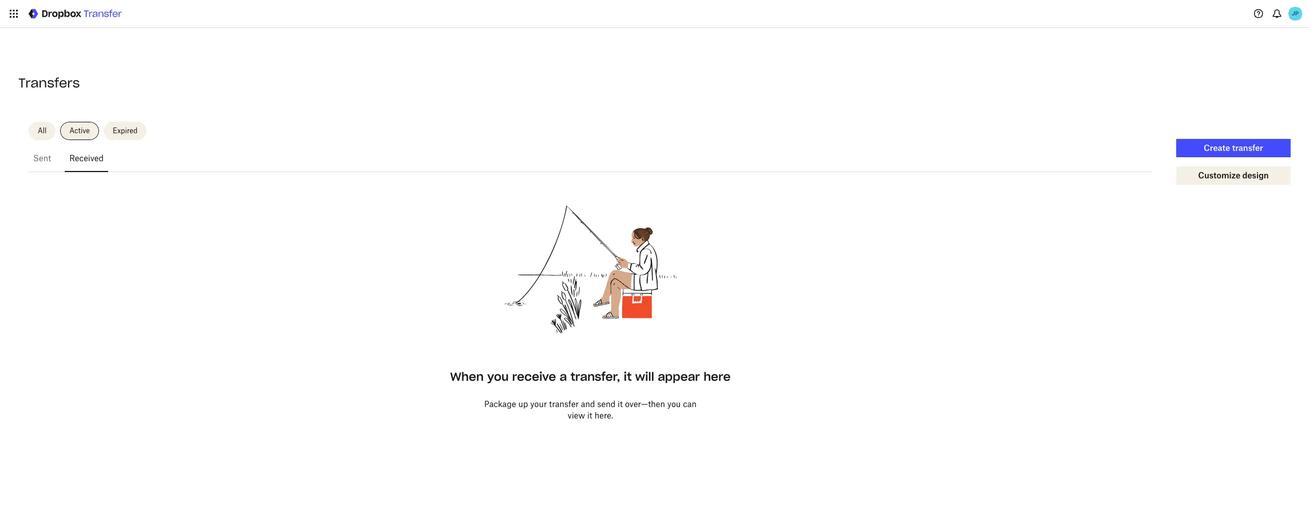 Task type: describe. For each thing, give the bounding box(es) containing it.
create transfer
[[1204, 143, 1263, 153]]

your
[[530, 400, 547, 409]]

1 horizontal spatial it
[[618, 400, 623, 409]]

can
[[683, 400, 697, 409]]

here.
[[595, 411, 613, 421]]

jp
[[1292, 10, 1299, 17]]

transfer inside button
[[1232, 143, 1263, 153]]

send
[[597, 400, 616, 409]]

here
[[704, 370, 731, 384]]

transfer inside package up your transfer and send it over—then you can view it here.
[[549, 400, 579, 409]]

a
[[560, 370, 567, 384]]

customize
[[1198, 171, 1241, 180]]

when
[[450, 370, 484, 384]]

and
[[581, 400, 595, 409]]

receive
[[512, 370, 556, 384]]

expired
[[113, 127, 138, 135]]

active
[[69, 127, 90, 135]]

package up your transfer and send it over—then you can view it here.
[[484, 400, 697, 421]]

received
[[69, 153, 104, 163]]



Task type: locate. For each thing, give the bounding box(es) containing it.
sent
[[33, 153, 51, 163]]

transfer up 'view' on the bottom left of the page
[[549, 400, 579, 409]]

0 vertical spatial you
[[487, 370, 509, 384]]

it right the send at the bottom left
[[618, 400, 623, 409]]

1 vertical spatial you
[[667, 400, 681, 409]]

2 horizontal spatial it
[[624, 370, 632, 384]]

you inside package up your transfer and send it over—then you can view it here.
[[667, 400, 681, 409]]

view
[[568, 411, 585, 421]]

customize design
[[1198, 171, 1269, 180]]

0 horizontal spatial transfer
[[549, 400, 579, 409]]

over—then
[[625, 400, 665, 409]]

1 vertical spatial it
[[618, 400, 623, 409]]

customize design button
[[1176, 167, 1291, 185]]

it
[[624, 370, 632, 384], [618, 400, 623, 409], [587, 411, 592, 421]]

jp button
[[1286, 5, 1305, 23]]

all button
[[29, 122, 56, 140]]

you left can
[[667, 400, 681, 409]]

0 horizontal spatial you
[[487, 370, 509, 384]]

tab list containing sent
[[29, 145, 1152, 172]]

when you receive a transfer, it will appear here
[[450, 370, 731, 384]]

create transfer button
[[1176, 139, 1291, 157]]

up
[[518, 400, 528, 409]]

package
[[484, 400, 516, 409]]

all
[[38, 127, 47, 135]]

0 horizontal spatial it
[[587, 411, 592, 421]]

2 vertical spatial it
[[587, 411, 592, 421]]

it left will
[[624, 370, 632, 384]]

received tab
[[65, 145, 108, 172]]

appear
[[658, 370, 700, 384]]

1 vertical spatial transfer
[[549, 400, 579, 409]]

sent tab
[[29, 145, 56, 172]]

transfers
[[18, 75, 80, 91]]

expired button
[[104, 122, 147, 140]]

you up package
[[487, 370, 509, 384]]

create
[[1204, 143, 1230, 153]]

transfer up design
[[1232, 143, 1263, 153]]

transfer,
[[571, 370, 620, 384]]

active button
[[60, 122, 99, 140]]

0 vertical spatial transfer
[[1232, 143, 1263, 153]]

0 vertical spatial it
[[624, 370, 632, 384]]

1 horizontal spatial transfer
[[1232, 143, 1263, 153]]

will
[[635, 370, 654, 384]]

1 horizontal spatial you
[[667, 400, 681, 409]]

design
[[1243, 171, 1269, 180]]

transfer
[[1232, 143, 1263, 153], [549, 400, 579, 409]]

you
[[487, 370, 509, 384], [667, 400, 681, 409]]

it down and
[[587, 411, 592, 421]]

tab list
[[29, 145, 1152, 172]]



Task type: vqa. For each thing, say whether or not it's contained in the screenshot.
Expand Folder image
no



